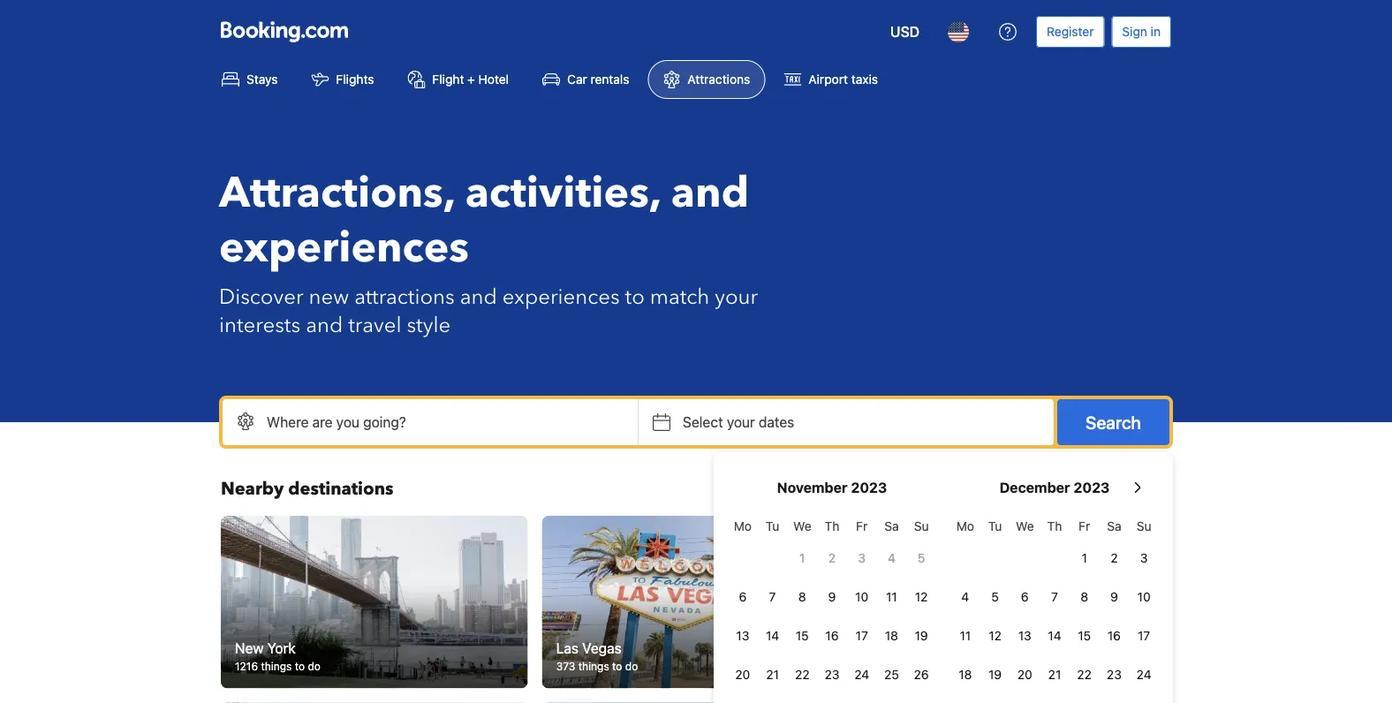 Task type: locate. For each thing, give the bounding box(es) containing it.
4
[[888, 551, 896, 566], [962, 590, 970, 605]]

3 things from the left
[[897, 661, 928, 673]]

1 vertical spatial 11
[[960, 629, 971, 643]]

1 8 from the left
[[799, 590, 807, 605]]

7
[[770, 590, 776, 605], [1052, 590, 1059, 605]]

0 horizontal spatial sa
[[885, 519, 899, 534]]

5
[[918, 551, 926, 566], [992, 590, 999, 605]]

6
[[739, 590, 747, 605], [1022, 590, 1029, 605]]

23 December 2023 checkbox
[[1100, 658, 1130, 693]]

0 horizontal spatial 16
[[826, 629, 839, 643]]

do inside las vegas 373 things to do
[[626, 661, 638, 673]]

11 left 12 december 2023 checkbox
[[960, 629, 971, 643]]

stays link
[[207, 60, 293, 99]]

2 November 2023 checkbox
[[818, 541, 847, 576]]

search button
[[1058, 399, 1170, 445]]

2023 right december at the bottom of the page
[[1074, 479, 1110, 496]]

things
[[261, 661, 292, 673], [579, 661, 610, 673], [897, 661, 928, 673]]

9 December 2023 checkbox
[[1100, 580, 1130, 615]]

nearby destinations
[[221, 477, 394, 502]]

sa
[[885, 519, 899, 534], [1108, 519, 1122, 534]]

1 for november
[[800, 551, 806, 566]]

register link
[[1037, 16, 1105, 48]]

things down west
[[897, 661, 928, 673]]

things down the vegas
[[579, 661, 610, 673]]

16 inside checkbox
[[826, 629, 839, 643]]

3 left "4 november 2023" option
[[859, 551, 866, 566]]

attractions, activities, and experiences discover new attractions and experiences to match your interests and travel style
[[219, 164, 759, 340]]

24 left 117
[[855, 668, 870, 682]]

14 inside option
[[1049, 629, 1062, 643]]

15 left 16 november 2023 checkbox
[[796, 629, 809, 643]]

0 horizontal spatial 8
[[799, 590, 807, 605]]

17 right the '16' option
[[1138, 629, 1151, 643]]

18 inside option
[[959, 668, 973, 682]]

2 7 from the left
[[1052, 590, 1059, 605]]

4 left 5 option
[[962, 590, 970, 605]]

1 horizontal spatial mo
[[957, 519, 975, 534]]

1 22 from the left
[[795, 668, 810, 682]]

0 vertical spatial 5
[[918, 551, 926, 566]]

2 17 from the left
[[1138, 629, 1151, 643]]

things down york
[[261, 661, 292, 673]]

8 inside 'option'
[[799, 590, 807, 605]]

1 December 2023 checkbox
[[1070, 541, 1100, 576]]

6 inside 6 december 2023 "option"
[[1022, 590, 1029, 605]]

interests
[[219, 311, 301, 340]]

2023
[[851, 479, 888, 496], [1074, 479, 1110, 496]]

1 7 from the left
[[770, 590, 776, 605]]

20 inside 20 checkbox
[[736, 668, 751, 682]]

2 things from the left
[[579, 661, 610, 673]]

18
[[885, 629, 899, 643], [959, 668, 973, 682]]

0 horizontal spatial 14
[[766, 629, 780, 643]]

1 tu from the left
[[766, 519, 780, 534]]

1 horizontal spatial 17
[[1138, 629, 1151, 643]]

1 23 from the left
[[825, 668, 840, 682]]

13 left 14 option
[[1019, 629, 1032, 643]]

1 horizontal spatial 10
[[1138, 590, 1151, 605]]

12
[[915, 590, 928, 605], [989, 629, 1002, 643]]

1 16 from the left
[[826, 629, 839, 643]]

flights
[[336, 72, 374, 87]]

your
[[715, 282, 759, 312], [727, 414, 755, 431]]

0 horizontal spatial 9
[[829, 590, 836, 605]]

10 inside option
[[856, 590, 869, 605]]

grid for december
[[951, 509, 1160, 704]]

2 20 from the left
[[1018, 668, 1033, 682]]

1 21 from the left
[[766, 668, 779, 682]]

17
[[856, 629, 869, 643], [1138, 629, 1151, 643]]

do for vegas
[[626, 661, 638, 673]]

0 horizontal spatial 15
[[796, 629, 809, 643]]

1 horizontal spatial 12
[[989, 629, 1002, 643]]

9 right 8 'option'
[[829, 590, 836, 605]]

23 for 23 november 2023 option
[[825, 668, 840, 682]]

5 right "4 november 2023" option
[[918, 551, 926, 566]]

flight
[[433, 72, 464, 87]]

10 inside checkbox
[[1138, 590, 1151, 605]]

8 inside checkbox
[[1081, 590, 1089, 605]]

7 for 7 december 2023 checkbox
[[1052, 590, 1059, 605]]

14 for 14 november 2023 checkbox
[[766, 629, 780, 643]]

1 2 from the left
[[829, 551, 836, 566]]

19 right 18 december 2023 option
[[989, 668, 1002, 682]]

0 horizontal spatial 12
[[915, 590, 928, 605]]

in
[[1151, 24, 1161, 39]]

th for december
[[1048, 519, 1063, 534]]

20 November 2023 checkbox
[[728, 658, 758, 693]]

22 left 23 december 2023 option
[[1078, 668, 1092, 682]]

things for vegas
[[579, 661, 610, 673]]

1
[[800, 551, 806, 566], [1082, 551, 1088, 566]]

2 23 from the left
[[1107, 668, 1122, 682]]

2 grid from the left
[[951, 509, 1160, 704]]

to inside las vegas 373 things to do
[[613, 661, 623, 673]]

14 inside checkbox
[[766, 629, 780, 643]]

22
[[795, 668, 810, 682], [1078, 668, 1092, 682]]

15 for 15 option at bottom
[[1079, 629, 1092, 643]]

1 horizontal spatial 19
[[989, 668, 1002, 682]]

1 3 from the left
[[859, 551, 866, 566]]

2 10 from the left
[[1138, 590, 1151, 605]]

1 17 from the left
[[856, 629, 869, 643]]

2 inside checkbox
[[1111, 551, 1119, 566]]

18 December 2023 checkbox
[[951, 658, 981, 693]]

2 22 from the left
[[1078, 668, 1092, 682]]

0 horizontal spatial 11
[[887, 590, 898, 605]]

and
[[672, 164, 750, 222], [460, 282, 497, 312], [306, 311, 343, 340]]

11
[[887, 590, 898, 605], [960, 629, 971, 643]]

1 horizontal spatial things
[[579, 661, 610, 673]]

sign in link
[[1112, 16, 1172, 48]]

th
[[825, 519, 840, 534], [1048, 519, 1063, 534]]

17 November 2023 checkbox
[[847, 619, 877, 654]]

1 horizontal spatial 18
[[959, 668, 973, 682]]

17 right 16 november 2023 checkbox
[[856, 629, 869, 643]]

13 inside option
[[1019, 629, 1032, 643]]

24 inside checkbox
[[1137, 668, 1152, 682]]

2 6 from the left
[[1022, 590, 1029, 605]]

do inside the "new york 1216 things to do"
[[308, 661, 321, 673]]

1 horizontal spatial 11
[[960, 629, 971, 643]]

1 14 from the left
[[766, 629, 780, 643]]

1 horizontal spatial 20
[[1018, 668, 1033, 682]]

18 for 18 december 2023 option
[[959, 668, 973, 682]]

11 for '11 november 2023' checkbox on the bottom
[[887, 590, 898, 605]]

12 left '13 december 2023' option on the bottom right of page
[[989, 629, 1002, 643]]

16 for the '16' option
[[1108, 629, 1122, 643]]

0 horizontal spatial fr
[[857, 519, 868, 534]]

do right 373
[[626, 661, 638, 673]]

1216
[[235, 661, 258, 673]]

11 for 11 'checkbox'
[[960, 629, 971, 643]]

1 13 from the left
[[737, 629, 750, 643]]

select
[[683, 414, 723, 431]]

9 right '8 december 2023' checkbox
[[1111, 590, 1119, 605]]

grid
[[728, 509, 937, 704], [951, 509, 1160, 704]]

15 left the '16' option
[[1079, 629, 1092, 643]]

register
[[1047, 24, 1095, 39]]

2 14 from the left
[[1049, 629, 1062, 643]]

16 right 15 checkbox
[[826, 629, 839, 643]]

15 December 2023 checkbox
[[1070, 619, 1100, 654]]

to inside the "new york 1216 things to do"
[[295, 661, 305, 673]]

sa up "4 november 2023" option
[[885, 519, 899, 534]]

2 do from the left
[[626, 661, 638, 673]]

11 December 2023 checkbox
[[951, 619, 981, 654]]

tu down "november"
[[766, 519, 780, 534]]

0 vertical spatial your
[[715, 282, 759, 312]]

10 right 9 option at the right bottom
[[1138, 590, 1151, 605]]

24 inside 'checkbox'
[[855, 668, 870, 682]]

1 vertical spatial 12
[[989, 629, 1002, 643]]

24 December 2023 checkbox
[[1130, 658, 1160, 693]]

things inside the key west 117 things to do
[[897, 661, 928, 673]]

2 right 1 december 2023 checkbox
[[1111, 551, 1119, 566]]

18 right 17 november 2023 checkbox
[[885, 629, 899, 643]]

1 horizontal spatial th
[[1048, 519, 1063, 534]]

1 15 from the left
[[796, 629, 809, 643]]

sa up 2 checkbox
[[1108, 519, 1122, 534]]

1 1 from the left
[[800, 551, 806, 566]]

15 inside option
[[1079, 629, 1092, 643]]

su
[[915, 519, 929, 534], [1137, 519, 1152, 534]]

0 horizontal spatial 21
[[766, 668, 779, 682]]

2 2 from the left
[[1111, 551, 1119, 566]]

10
[[856, 590, 869, 605], [1138, 590, 1151, 605]]

2023 right "november"
[[851, 479, 888, 496]]

19 December 2023 checkbox
[[981, 658, 1011, 693]]

taxis
[[852, 72, 878, 87]]

1 9 from the left
[[829, 590, 836, 605]]

tu
[[766, 519, 780, 534], [989, 519, 1003, 534]]

3 do from the left
[[944, 661, 956, 673]]

to down the vegas
[[613, 661, 623, 673]]

2 th from the left
[[1048, 519, 1063, 534]]

things inside las vegas 373 things to do
[[579, 661, 610, 673]]

1 2023 from the left
[[851, 479, 888, 496]]

0 horizontal spatial 6
[[739, 590, 747, 605]]

17 December 2023 checkbox
[[1130, 619, 1160, 654]]

new
[[309, 282, 349, 312]]

new
[[235, 640, 264, 657]]

23 right 22 november 2023 checkbox
[[825, 668, 840, 682]]

1 things from the left
[[261, 661, 292, 673]]

2 we from the left
[[1016, 519, 1035, 534]]

7 for 7 checkbox on the bottom of the page
[[770, 590, 776, 605]]

2 1 from the left
[[1082, 551, 1088, 566]]

4 for "4 november 2023" option
[[888, 551, 896, 566]]

1 fr from the left
[[857, 519, 868, 534]]

11 right 10 november 2023 option
[[887, 590, 898, 605]]

1 horizontal spatial 8
[[1081, 590, 1089, 605]]

1 we from the left
[[794, 519, 812, 534]]

1 vertical spatial experiences
[[503, 282, 620, 312]]

things inside the "new york 1216 things to do"
[[261, 661, 292, 673]]

1 horizontal spatial tu
[[989, 519, 1003, 534]]

0 horizontal spatial su
[[915, 519, 929, 534]]

1 20 from the left
[[736, 668, 751, 682]]

0 horizontal spatial tu
[[766, 519, 780, 534]]

17 inside checkbox
[[1138, 629, 1151, 643]]

5 November 2023 checkbox
[[907, 541, 937, 576]]

0 horizontal spatial we
[[794, 519, 812, 534]]

to right 26
[[931, 661, 941, 673]]

stays
[[247, 72, 278, 87]]

2 13 from the left
[[1019, 629, 1032, 643]]

attractions,
[[219, 164, 455, 222]]

2 16 from the left
[[1108, 629, 1122, 643]]

18 left 19 checkbox
[[959, 668, 973, 682]]

0 vertical spatial 11
[[887, 590, 898, 605]]

20
[[736, 668, 751, 682], [1018, 668, 1033, 682]]

0 horizontal spatial and
[[306, 311, 343, 340]]

new york image
[[221, 516, 528, 689]]

th up 2 option
[[825, 519, 840, 534]]

11 inside 'checkbox'
[[960, 629, 971, 643]]

21 November 2023 checkbox
[[758, 658, 788, 693]]

8 right 7 december 2023 checkbox
[[1081, 590, 1089, 605]]

mo up 4 december 2023 checkbox
[[957, 519, 975, 534]]

20 inside 20 december 2023 'option'
[[1018, 668, 1033, 682]]

16
[[826, 629, 839, 643], [1108, 629, 1122, 643]]

0 horizontal spatial 24
[[855, 668, 870, 682]]

car
[[567, 72, 587, 87]]

18 inside 'option'
[[885, 629, 899, 643]]

13 December 2023 checkbox
[[1011, 619, 1040, 654]]

1 left 2 checkbox
[[1082, 551, 1088, 566]]

8 right 7 checkbox on the bottom of the page
[[799, 590, 807, 605]]

1 10 from the left
[[856, 590, 869, 605]]

fr up 1 december 2023 checkbox
[[1079, 519, 1091, 534]]

we up 1 checkbox
[[794, 519, 812, 534]]

1 horizontal spatial 24
[[1137, 668, 1152, 682]]

0 horizontal spatial 13
[[737, 629, 750, 643]]

1 horizontal spatial 22
[[1078, 668, 1092, 682]]

15 for 15 checkbox
[[796, 629, 809, 643]]

0 horizontal spatial 3
[[859, 551, 866, 566]]

0 horizontal spatial th
[[825, 519, 840, 534]]

8 for '8 december 2023' checkbox
[[1081, 590, 1089, 605]]

2 mo from the left
[[957, 519, 975, 534]]

1 for december
[[1082, 551, 1088, 566]]

0 horizontal spatial mo
[[734, 519, 752, 534]]

23 inside option
[[1107, 668, 1122, 682]]

4 inside checkbox
[[962, 590, 970, 605]]

12 for 12 option
[[915, 590, 928, 605]]

do right 1216
[[308, 661, 321, 673]]

23 inside option
[[825, 668, 840, 682]]

your right match on the top of page
[[715, 282, 759, 312]]

20 left 21 checkbox
[[736, 668, 751, 682]]

1 horizontal spatial 23
[[1107, 668, 1122, 682]]

1 vertical spatial 5
[[992, 590, 999, 605]]

1 left 2 option
[[800, 551, 806, 566]]

13
[[737, 629, 750, 643], [1019, 629, 1032, 643]]

1 horizontal spatial we
[[1016, 519, 1035, 534]]

7 left 8 'option'
[[770, 590, 776, 605]]

1 6 from the left
[[739, 590, 747, 605]]

0 horizontal spatial 7
[[770, 590, 776, 605]]

1 su from the left
[[915, 519, 929, 534]]

do inside the key west 117 things to do
[[944, 661, 956, 673]]

fr up the "3 november 2023" checkbox
[[857, 519, 868, 534]]

su up 3 december 2023 checkbox
[[1137, 519, 1152, 534]]

0 horizontal spatial 1
[[800, 551, 806, 566]]

21 left 22 november 2023 checkbox
[[766, 668, 779, 682]]

december 2023
[[1000, 479, 1110, 496]]

1 horizontal spatial 21
[[1049, 668, 1062, 682]]

4 right the "3 november 2023" checkbox
[[888, 551, 896, 566]]

12 inside option
[[915, 590, 928, 605]]

15
[[796, 629, 809, 643], [1079, 629, 1092, 643]]

24
[[855, 668, 870, 682], [1137, 668, 1152, 682]]

7 right 6 december 2023 "option"
[[1052, 590, 1059, 605]]

to down york
[[295, 661, 305, 673]]

2 inside option
[[829, 551, 836, 566]]

22 December 2023 checkbox
[[1070, 658, 1100, 693]]

1 24 from the left
[[855, 668, 870, 682]]

we down december at the bottom of the page
[[1016, 519, 1035, 534]]

0 horizontal spatial things
[[261, 661, 292, 673]]

6 inside '6' option
[[739, 590, 747, 605]]

6 left 7 checkbox on the bottom of the page
[[739, 590, 747, 605]]

car rentals
[[567, 72, 630, 87]]

november 2023
[[777, 479, 888, 496]]

18 November 2023 checkbox
[[877, 619, 907, 654]]

4 for 4 december 2023 checkbox
[[962, 590, 970, 605]]

1 horizontal spatial 4
[[962, 590, 970, 605]]

22 left 23 november 2023 option
[[795, 668, 810, 682]]

1 horizontal spatial 1
[[1082, 551, 1088, 566]]

mo up '6' option
[[734, 519, 752, 534]]

1 horizontal spatial 2023
[[1074, 479, 1110, 496]]

1 horizontal spatial 14
[[1049, 629, 1062, 643]]

1 mo from the left
[[734, 519, 752, 534]]

key
[[878, 640, 901, 657]]

5 December 2023 checkbox
[[981, 580, 1011, 615]]

20 right 19 checkbox
[[1018, 668, 1033, 682]]

1 horizontal spatial experiences
[[503, 282, 620, 312]]

1 horizontal spatial su
[[1137, 519, 1152, 534]]

14 December 2023 checkbox
[[1040, 619, 1070, 654]]

2 15 from the left
[[1079, 629, 1092, 643]]

19 right 18 'option'
[[915, 629, 929, 643]]

2 2023 from the left
[[1074, 479, 1110, 496]]

attractions
[[355, 282, 455, 312]]

1 horizontal spatial 15
[[1079, 629, 1092, 643]]

1 th from the left
[[825, 519, 840, 534]]

2
[[829, 551, 836, 566], [1111, 551, 1119, 566]]

2 sa from the left
[[1108, 519, 1122, 534]]

3 right 2 checkbox
[[1141, 551, 1148, 566]]

2 December 2023 checkbox
[[1100, 541, 1130, 576]]

1 do from the left
[[308, 661, 321, 673]]

13 left 14 november 2023 checkbox
[[737, 629, 750, 643]]

1 horizontal spatial 13
[[1019, 629, 1032, 643]]

20 December 2023 checkbox
[[1011, 658, 1040, 693]]

22 for 22 november 2023 checkbox
[[795, 668, 810, 682]]

26 November 2023 checkbox
[[907, 658, 937, 693]]

+
[[468, 72, 475, 87]]

14 November 2023 checkbox
[[758, 619, 788, 654]]

3
[[859, 551, 866, 566], [1141, 551, 1148, 566]]

0 horizontal spatial 10
[[856, 590, 869, 605]]

6 December 2023 checkbox
[[1011, 580, 1040, 615]]

5 right 4 december 2023 checkbox
[[992, 590, 999, 605]]

15 inside checkbox
[[796, 629, 809, 643]]

2 su from the left
[[1137, 519, 1152, 534]]

6 for '6' option
[[739, 590, 747, 605]]

0 vertical spatial experiences
[[219, 219, 469, 277]]

12 for 12 december 2023 checkbox
[[989, 629, 1002, 643]]

0 horizontal spatial 18
[[885, 629, 899, 643]]

th down december 2023
[[1048, 519, 1063, 534]]

7 December 2023 checkbox
[[1040, 580, 1070, 615]]

1 horizontal spatial fr
[[1079, 519, 1091, 534]]

16 inside option
[[1108, 629, 1122, 643]]

13 November 2023 checkbox
[[728, 619, 758, 654]]

2 24 from the left
[[1137, 668, 1152, 682]]

0 horizontal spatial 23
[[825, 668, 840, 682]]

1 horizontal spatial 9
[[1111, 590, 1119, 605]]

tu down december at the bottom of the page
[[989, 519, 1003, 534]]

0 horizontal spatial 5
[[918, 551, 926, 566]]

1 grid from the left
[[728, 509, 937, 704]]

10 right 9 option
[[856, 590, 869, 605]]

to inside the key west 117 things to do
[[931, 661, 941, 673]]

0 horizontal spatial grid
[[728, 509, 937, 704]]

2 horizontal spatial do
[[944, 661, 956, 673]]

9 for 9 option
[[829, 590, 836, 605]]

to inside attractions, activities, and experiences discover new attractions and experiences to match your interests and travel style
[[625, 282, 645, 312]]

experiences
[[219, 219, 469, 277], [503, 282, 620, 312]]

2023 for december 2023
[[1074, 479, 1110, 496]]

2 horizontal spatial and
[[672, 164, 750, 222]]

fr
[[857, 519, 868, 534], [1079, 519, 1091, 534]]

11 inside checkbox
[[887, 590, 898, 605]]

do right 26
[[944, 661, 956, 673]]

24 right 23 december 2023 option
[[1137, 668, 1152, 682]]

12 December 2023 checkbox
[[981, 619, 1011, 654]]

5 for 5 option
[[992, 590, 999, 605]]

we
[[794, 519, 812, 534], [1016, 519, 1035, 534]]

0 vertical spatial 12
[[915, 590, 928, 605]]

tu for december
[[989, 519, 1003, 534]]

booking.com image
[[221, 21, 348, 42]]

20 for 20 december 2023 'option'
[[1018, 668, 1033, 682]]

21 left '22' checkbox
[[1049, 668, 1062, 682]]

0 horizontal spatial do
[[308, 661, 321, 673]]

do for west
[[944, 661, 956, 673]]

16 right 15 option at bottom
[[1108, 629, 1122, 643]]

23 right '22' checkbox
[[1107, 668, 1122, 682]]

1 horizontal spatial 7
[[1052, 590, 1059, 605]]

0 horizontal spatial 17
[[856, 629, 869, 643]]

your left dates
[[727, 414, 755, 431]]

su up 5 november 2023 option on the bottom
[[915, 519, 929, 534]]

14 right 13 option
[[766, 629, 780, 643]]

2 3 from the left
[[1141, 551, 1148, 566]]

2 21 from the left
[[1049, 668, 1062, 682]]

2 fr from the left
[[1079, 519, 1091, 534]]

14 right '13 december 2023' option on the bottom right of page
[[1049, 629, 1062, 643]]

to left match on the top of page
[[625, 282, 645, 312]]

2 horizontal spatial things
[[897, 661, 928, 673]]

19 November 2023 checkbox
[[907, 619, 937, 654]]

13 inside option
[[737, 629, 750, 643]]

0 vertical spatial 4
[[888, 551, 896, 566]]

las
[[556, 640, 579, 657]]

12 right '11 november 2023' checkbox on the bottom
[[915, 590, 928, 605]]

1 horizontal spatial 2
[[1111, 551, 1119, 566]]

8
[[799, 590, 807, 605], [1081, 590, 1089, 605]]

1 horizontal spatial 6
[[1022, 590, 1029, 605]]

1 vertical spatial 18
[[959, 668, 973, 682]]

las vegas 373 things to do
[[556, 640, 638, 673]]

1 horizontal spatial do
[[626, 661, 638, 673]]

17 inside checkbox
[[856, 629, 869, 643]]

9
[[829, 590, 836, 605], [1111, 590, 1119, 605]]

1 vertical spatial 4
[[962, 590, 970, 605]]

19
[[915, 629, 929, 643], [989, 668, 1002, 682]]

4 inside option
[[888, 551, 896, 566]]

mo
[[734, 519, 752, 534], [957, 519, 975, 534]]

25
[[885, 668, 900, 682]]

21
[[766, 668, 779, 682], [1049, 668, 1062, 682]]

0 horizontal spatial 20
[[736, 668, 751, 682]]

1 horizontal spatial grid
[[951, 509, 1160, 704]]

2 tu from the left
[[989, 519, 1003, 534]]

14 for 14 option
[[1049, 629, 1062, 643]]

12 inside checkbox
[[989, 629, 1002, 643]]

0 horizontal spatial 2023
[[851, 479, 888, 496]]

0 vertical spatial 18
[[885, 629, 899, 643]]

1 horizontal spatial 5
[[992, 590, 999, 605]]

23
[[825, 668, 840, 682], [1107, 668, 1122, 682]]

22 for '22' checkbox
[[1078, 668, 1092, 682]]

1 horizontal spatial 16
[[1108, 629, 1122, 643]]

0 vertical spatial 19
[[915, 629, 929, 643]]

key west 117 things to do
[[878, 640, 956, 673]]

14
[[766, 629, 780, 643], [1049, 629, 1062, 643]]

2 9 from the left
[[1111, 590, 1119, 605]]

1 sa from the left
[[885, 519, 899, 534]]

1 horizontal spatial sa
[[1108, 519, 1122, 534]]

do
[[308, 661, 321, 673], [626, 661, 638, 673], [944, 661, 956, 673]]

fr for december
[[1079, 519, 1091, 534]]

2 8 from the left
[[1081, 590, 1089, 605]]

0 horizontal spatial 4
[[888, 551, 896, 566]]

6 right 5 option
[[1022, 590, 1029, 605]]

0 horizontal spatial 2
[[829, 551, 836, 566]]

to
[[625, 282, 645, 312], [295, 661, 305, 673], [613, 661, 623, 673], [931, 661, 941, 673]]

26
[[914, 668, 929, 682]]

1 horizontal spatial 3
[[1141, 551, 1148, 566]]

18 for 18 'option'
[[885, 629, 899, 643]]

0 horizontal spatial 22
[[795, 668, 810, 682]]

2 left the "3 november 2023" checkbox
[[829, 551, 836, 566]]



Task type: describe. For each thing, give the bounding box(es) containing it.
3 December 2023 checkbox
[[1130, 541, 1160, 576]]

airport taxis link
[[769, 60, 894, 99]]

travel
[[348, 311, 402, 340]]

1 vertical spatial 19
[[989, 668, 1002, 682]]

november
[[777, 479, 848, 496]]

sa for november 2023
[[885, 519, 899, 534]]

things for west
[[897, 661, 928, 673]]

december
[[1000, 479, 1071, 496]]

6 for 6 december 2023 "option"
[[1022, 590, 1029, 605]]

flights link
[[296, 60, 389, 99]]

discover
[[219, 282, 304, 312]]

york
[[267, 640, 296, 657]]

mo for december
[[957, 519, 975, 534]]

24 November 2023 checkbox
[[847, 658, 877, 693]]

your inside attractions, activities, and experiences discover new attractions and experiences to match your interests and travel style
[[715, 282, 759, 312]]

vegas
[[583, 640, 622, 657]]

flight + hotel
[[433, 72, 509, 87]]

4 December 2023 checkbox
[[951, 580, 981, 615]]

9 for 9 option at the right bottom
[[1111, 590, 1119, 605]]

usd
[[891, 23, 920, 40]]

2 for december
[[1111, 551, 1119, 566]]

car rentals link
[[528, 60, 645, 99]]

sign in
[[1123, 24, 1161, 39]]

2 for november
[[829, 551, 836, 566]]

8 November 2023 checkbox
[[788, 580, 818, 615]]

sign
[[1123, 24, 1148, 39]]

10 for 10 december 2023 checkbox
[[1138, 590, 1151, 605]]

117
[[878, 661, 894, 673]]

to for key west
[[931, 661, 941, 673]]

las vegas image
[[542, 516, 850, 689]]

sa for december 2023
[[1108, 519, 1122, 534]]

dates
[[759, 414, 795, 431]]

flight + hotel link
[[393, 60, 524, 99]]

select your dates
[[683, 414, 795, 431]]

0 horizontal spatial 19
[[915, 629, 929, 643]]

mo for november
[[734, 519, 752, 534]]

21 for the 21 december 2023 checkbox
[[1049, 668, 1062, 682]]

fr for november
[[857, 519, 868, 534]]

25 November 2023 checkbox
[[877, 658, 907, 693]]

3 for december 2023
[[1141, 551, 1148, 566]]

6 November 2023 checkbox
[[728, 580, 758, 615]]

rentals
[[591, 72, 630, 87]]

style
[[407, 311, 451, 340]]

to for new york
[[295, 661, 305, 673]]

5 for 5 november 2023 option on the bottom
[[918, 551, 926, 566]]

1 vertical spatial your
[[727, 414, 755, 431]]

th for november
[[825, 519, 840, 534]]

3 November 2023 checkbox
[[847, 541, 877, 576]]

16 December 2023 checkbox
[[1100, 619, 1130, 654]]

22 November 2023 checkbox
[[788, 658, 818, 693]]

13 for '13 december 2023' option on the bottom right of page
[[1019, 629, 1032, 643]]

16 for 16 november 2023 checkbox
[[826, 629, 839, 643]]

nearby
[[221, 477, 284, 502]]

15 November 2023 checkbox
[[788, 619, 818, 654]]

12 November 2023 checkbox
[[907, 580, 937, 615]]

20 for 20 checkbox
[[736, 668, 751, 682]]

su for december 2023
[[1137, 519, 1152, 534]]

8 December 2023 checkbox
[[1070, 580, 1100, 615]]

airport taxis
[[809, 72, 878, 87]]

1 November 2023 checkbox
[[788, 541, 818, 576]]

21 for 21 checkbox
[[766, 668, 779, 682]]

grid for november
[[728, 509, 937, 704]]

24 for 24 november 2023 'checkbox'
[[855, 668, 870, 682]]

9 November 2023 checkbox
[[818, 580, 847, 615]]

to for las vegas
[[613, 661, 623, 673]]

0 horizontal spatial experiences
[[219, 219, 469, 277]]

search
[[1086, 412, 1142, 433]]

we for november 2023
[[794, 519, 812, 534]]

west
[[905, 640, 938, 657]]

373
[[556, 661, 576, 673]]

attractions link
[[648, 60, 766, 99]]

13 for 13 option
[[737, 629, 750, 643]]

attractions
[[688, 72, 751, 87]]

10 December 2023 checkbox
[[1130, 580, 1160, 615]]

7 November 2023 checkbox
[[758, 580, 788, 615]]

match
[[650, 282, 710, 312]]

8 for 8 'option'
[[799, 590, 807, 605]]

17 for the 17 checkbox
[[1138, 629, 1151, 643]]

destinations
[[288, 477, 394, 502]]

we for december 2023
[[1016, 519, 1035, 534]]

Where are you going? search field
[[223, 399, 638, 445]]

17 for 17 november 2023 checkbox
[[856, 629, 869, 643]]

hotel
[[479, 72, 509, 87]]

16 November 2023 checkbox
[[818, 619, 847, 654]]

4 November 2023 checkbox
[[877, 541, 907, 576]]

things for york
[[261, 661, 292, 673]]

1 horizontal spatial and
[[460, 282, 497, 312]]

10 November 2023 checkbox
[[847, 580, 877, 615]]

2023 for november 2023
[[851, 479, 888, 496]]

11 November 2023 checkbox
[[877, 580, 907, 615]]

23 for 23 december 2023 option
[[1107, 668, 1122, 682]]

3 for november 2023
[[859, 551, 866, 566]]

do for york
[[308, 661, 321, 673]]

activities,
[[466, 164, 661, 222]]

airport
[[809, 72, 848, 87]]

usd button
[[880, 11, 931, 53]]

key west image
[[864, 516, 1171, 689]]

new york 1216 things to do
[[235, 640, 321, 673]]

tu for november
[[766, 519, 780, 534]]

su for november 2023
[[915, 519, 929, 534]]

10 for 10 november 2023 option
[[856, 590, 869, 605]]

21 December 2023 checkbox
[[1040, 658, 1070, 693]]

24 for 24 december 2023 checkbox
[[1137, 668, 1152, 682]]

23 November 2023 checkbox
[[818, 658, 847, 693]]



Task type: vqa. For each thing, say whether or not it's contained in the screenshot.


